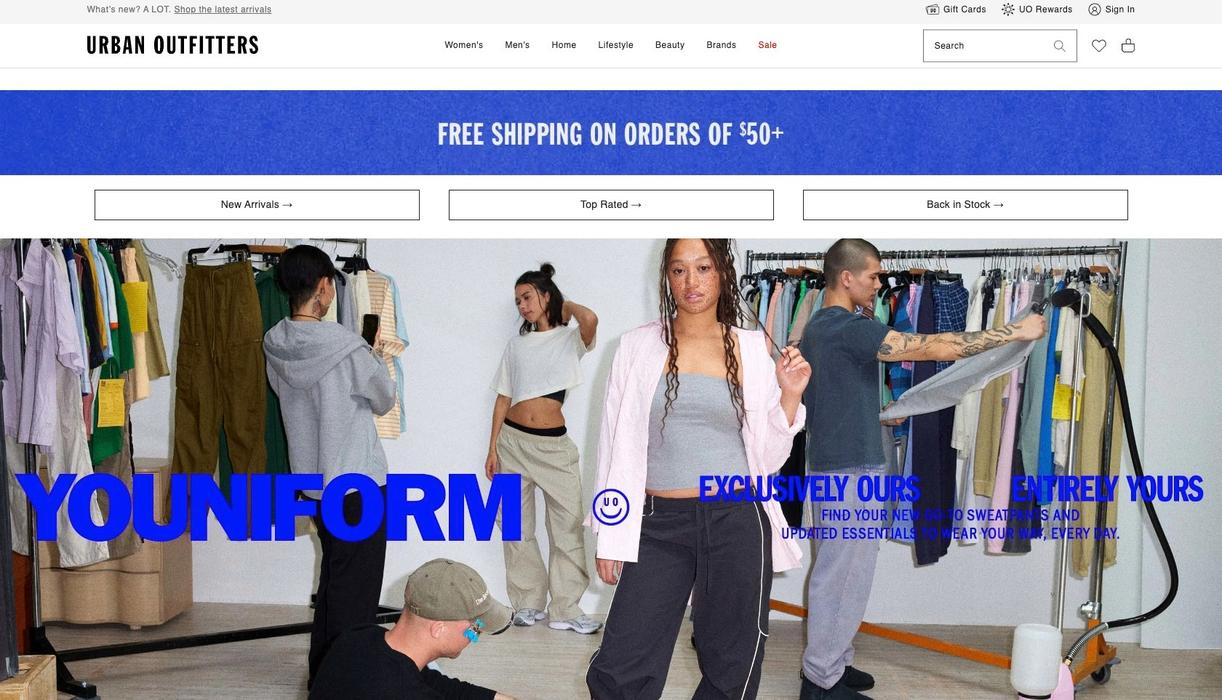 Task type: locate. For each thing, give the bounding box(es) containing it.
None search field
[[924, 30, 1043, 61]]

my shopping bag image
[[1121, 37, 1135, 53]]

urban outfitters image
[[87, 36, 258, 55]]

Search text field
[[924, 30, 1043, 61]]

search image
[[1054, 40, 1065, 52]]

main navigation element
[[314, 24, 908, 68]]

free ship image
[[0, 90, 1222, 175]]



Task type: describe. For each thing, give the bounding box(es) containing it.
favorites image
[[1092, 39, 1106, 53]]

shop youniform image
[[0, 238, 1222, 701]]



Task type: vqa. For each thing, say whether or not it's contained in the screenshot.
 image
no



